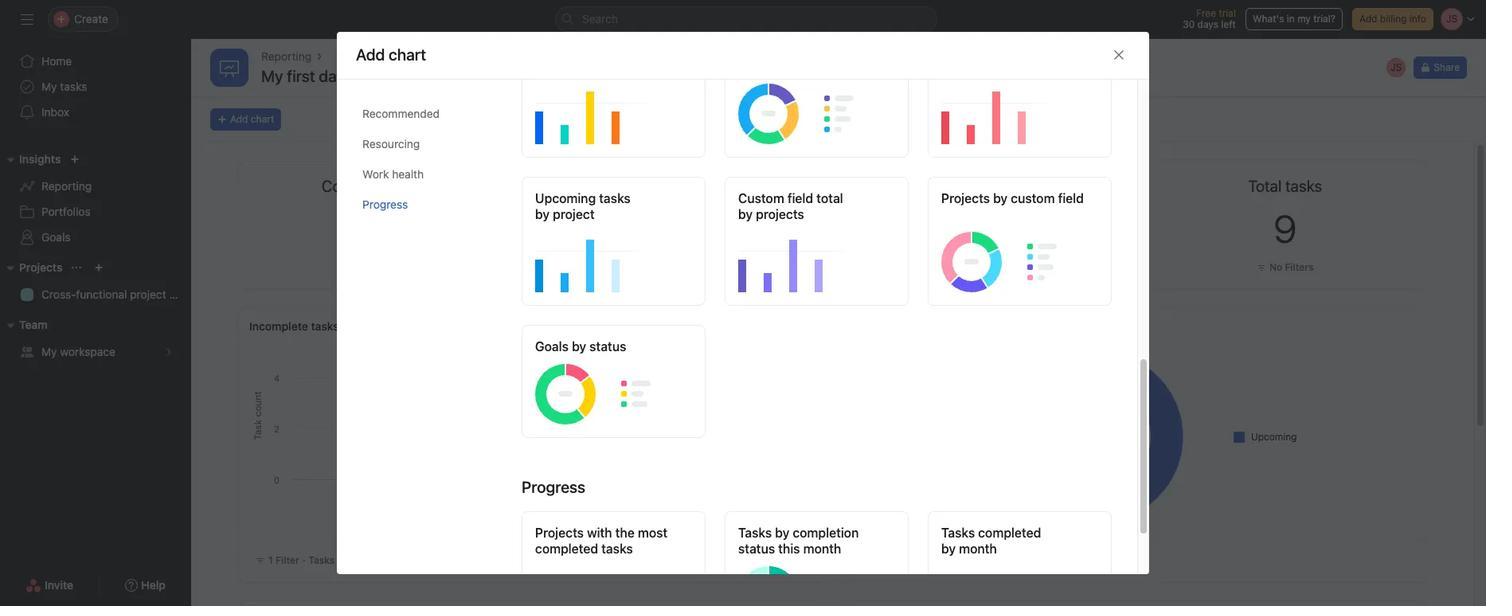 Task type: locate. For each thing, give the bounding box(es) containing it.
2 horizontal spatial tasks
[[599, 191, 631, 205]]

by for projects
[[993, 191, 1008, 205]]

tasks completed by month button
[[928, 511, 1112, 606]]

add chart button
[[210, 108, 281, 131]]

1 vertical spatial add
[[230, 113, 248, 125]]

1 vertical spatial upcoming
[[1251, 431, 1297, 443]]

progress inside progress button
[[362, 197, 408, 211]]

what's in my trial? button
[[1246, 8, 1343, 30]]

0 vertical spatial by project
[[535, 207, 595, 221]]

tasks completed by month
[[942, 526, 1042, 556]]

1 horizontal spatial goals
[[535, 339, 569, 354]]

0 vertical spatial upcoming
[[535, 191, 596, 205]]

progress up completed tasks
[[522, 478, 586, 496]]

reporting inside insights element
[[41, 179, 92, 193]]

1 vertical spatial reporting link
[[10, 174, 182, 199]]

insights element
[[0, 145, 191, 253]]

0 vertical spatial projects
[[942, 191, 990, 205]]

0 horizontal spatial add
[[230, 113, 248, 125]]

completed tasks
[[322, 177, 439, 195]]

1 horizontal spatial tasks in my workspace
[[912, 554, 1018, 566]]

1 0 button from the left
[[369, 206, 392, 251]]

add inside 'button'
[[1360, 13, 1378, 25]]

by project for incomplete tasks by project
[[342, 319, 395, 333]]

tasks for upcoming
[[599, 191, 631, 205]]

inbox link
[[10, 100, 182, 125]]

projects button
[[0, 258, 62, 277]]

tasks inside global element
[[60, 80, 87, 93]]

tasks by completion status this month button
[[725, 511, 909, 606]]

1 horizontal spatial by project
[[535, 207, 595, 221]]

what's in my trial?
[[1253, 13, 1336, 25]]

billing
[[1380, 13, 1407, 25]]

1 vertical spatial goals
[[535, 339, 569, 354]]

0 vertical spatial add
[[1360, 13, 1378, 25]]

image of a multicolored donut chart image inside projects by custom field button
[[942, 229, 1104, 292]]

projects element
[[0, 253, 191, 311]]

tasks up the image of a blue column chart
[[599, 191, 631, 205]]

my inside global element
[[41, 80, 57, 93]]

home
[[41, 54, 72, 68]]

1
[[975, 261, 979, 273], [268, 554, 273, 566]]

1 horizontal spatial 1 filter
[[975, 261, 1006, 273]]

by projects
[[739, 207, 804, 221]]

team button
[[0, 315, 48, 335]]

1 filter
[[975, 261, 1006, 273], [268, 554, 299, 566]]

tasks
[[739, 526, 772, 540], [942, 526, 975, 540], [309, 554, 335, 566], [912, 554, 938, 566]]

0 horizontal spatial by project
[[342, 319, 395, 333]]

free
[[1197, 7, 1217, 19]]

tasks in my workspace button
[[852, 550, 1025, 572]]

my tasks
[[41, 80, 87, 93]]

field
[[788, 191, 814, 205]]

status
[[739, 542, 775, 556]]

filter
[[982, 261, 1006, 273], [276, 554, 299, 566]]

upcoming for upcoming tasks by project
[[535, 191, 596, 205]]

1 vertical spatial projects
[[19, 261, 62, 274]]

1 horizontal spatial workspace
[[365, 554, 415, 566]]

by inside tasks by completion status this month
[[775, 526, 790, 540]]

my workspace
[[41, 345, 115, 358]]

what's
[[1253, 13, 1285, 25]]

add left billing at the right top of page
[[1360, 13, 1378, 25]]

1 horizontal spatial 0 button
[[972, 206, 995, 251]]

1 vertical spatial progress
[[522, 478, 586, 496]]

2 horizontal spatial projects
[[942, 191, 990, 205]]

1 horizontal spatial reporting link
[[261, 48, 312, 65]]

1 vertical spatial reporting
[[41, 179, 92, 193]]

0 vertical spatial tasks
[[60, 80, 87, 93]]

invite button
[[15, 571, 84, 600]]

custom
[[739, 191, 785, 205]]

0 horizontal spatial upcoming
[[535, 191, 596, 205]]

cross-functional project plan
[[41, 288, 191, 301]]

filter inside button
[[982, 261, 1006, 273]]

1 horizontal spatial upcoming
[[1251, 431, 1297, 443]]

my inside teams element
[[41, 345, 57, 358]]

workspace
[[60, 345, 115, 358], [365, 554, 415, 566], [968, 554, 1018, 566]]

1 vertical spatial by
[[775, 526, 790, 540]]

tasks right incomplete
[[311, 319, 339, 333]]

my for my first dashboard
[[261, 67, 283, 85]]

tasks inside upcoming tasks by project
[[599, 191, 631, 205]]

2 0 from the left
[[972, 206, 995, 251]]

tasks for my
[[60, 80, 87, 93]]

1 vertical spatial tasks
[[599, 191, 631, 205]]

1 0 from the left
[[369, 206, 392, 251]]

work health
[[362, 167, 424, 181]]

projects inside projects dropdown button
[[19, 261, 62, 274]]

reporting
[[261, 49, 312, 63], [41, 179, 92, 193]]

by for tasks
[[775, 526, 790, 540]]

plan
[[169, 288, 191, 301]]

1 horizontal spatial in
[[941, 554, 949, 566]]

tasks down 'home' in the left of the page
[[60, 80, 87, 93]]

2 tasks in my workspace from the left
[[912, 554, 1018, 566]]

1 horizontal spatial progress
[[522, 478, 586, 496]]

0 down completed tasks
[[369, 206, 392, 251]]

tasks inside 'tasks in my workspace' button
[[912, 554, 938, 566]]

reporting link up portfolios
[[10, 174, 182, 199]]

add billing info
[[1360, 13, 1427, 25]]

info
[[1410, 13, 1427, 25]]

goals inside button
[[535, 339, 569, 354]]

project
[[130, 288, 166, 301]]

insights
[[19, 152, 61, 166]]

incomplete tasks
[[623, 177, 741, 195]]

1 horizontal spatial projects
[[535, 526, 584, 540]]

reporting link
[[261, 48, 312, 65], [10, 174, 182, 199]]

by month
[[942, 542, 997, 556]]

trial
[[1219, 7, 1236, 19]]

js
[[1391, 61, 1402, 73]]

goals for goals
[[41, 230, 71, 244]]

reporting up "my first dashboard"
[[261, 49, 312, 63]]

add left the chart at the left of page
[[230, 113, 248, 125]]

share button
[[1414, 57, 1467, 79]]

projects with the most completed tasks button
[[522, 511, 706, 606]]

0 vertical spatial 1
[[975, 261, 979, 273]]

0 button down completed tasks
[[369, 206, 392, 251]]

insights button
[[0, 150, 61, 169]]

0 horizontal spatial projects
[[19, 261, 62, 274]]

add
[[1360, 13, 1378, 25], [230, 113, 248, 125]]

recommended
[[362, 107, 440, 120]]

close image
[[1113, 49, 1126, 62]]

cross-functional project plan link
[[10, 282, 191, 308]]

portfolios link
[[10, 199, 182, 225]]

1 horizontal spatial 0
[[972, 206, 995, 251]]

free trial 30 days left
[[1183, 7, 1236, 30]]

tasks in my workspace
[[309, 554, 415, 566], [912, 554, 1018, 566]]

workspace inside button
[[968, 554, 1018, 566]]

1 horizontal spatial tasks
[[311, 319, 339, 333]]

total
[[817, 191, 843, 205]]

tasks for incomplete
[[311, 319, 339, 333]]

0 button up 1 filter button
[[972, 206, 995, 251]]

progress down completed tasks
[[362, 197, 408, 211]]

projects inside projects with the most completed tasks
[[535, 526, 584, 540]]

goals down portfolios
[[41, 230, 71, 244]]

2 horizontal spatial workspace
[[968, 554, 1018, 566]]

projects for projects
[[19, 261, 62, 274]]

add to starred image
[[426, 70, 439, 83]]

filters
[[1285, 261, 1314, 273]]

projects inside projects by custom field button
[[942, 191, 990, 205]]

0 horizontal spatial tasks
[[60, 80, 87, 93]]

progress button
[[362, 190, 496, 220]]

tasks inside tasks by completion status this month
[[739, 526, 772, 540]]

reporting up portfolios
[[41, 179, 92, 193]]

0 vertical spatial progress
[[362, 197, 408, 211]]

functional
[[76, 288, 127, 301]]

1 vertical spatial 1 filter
[[268, 554, 299, 566]]

upcoming inside upcoming tasks by project
[[535, 191, 596, 205]]

resourcing button
[[362, 129, 496, 159]]

2 0 button from the left
[[972, 206, 995, 251]]

0 vertical spatial reporting
[[261, 49, 312, 63]]

workspace inside teams element
[[60, 345, 115, 358]]

0 vertical spatial 1 filter
[[975, 261, 1006, 273]]

hide sidebar image
[[21, 13, 33, 25]]

add chart
[[356, 46, 426, 64]]

1 vertical spatial by project
[[342, 319, 395, 333]]

tasks in my workspace inside button
[[912, 554, 1018, 566]]

add for add billing info
[[1360, 13, 1378, 25]]

0 up 1 filter button
[[972, 206, 995, 251]]

goals by status
[[535, 339, 626, 354]]

2 horizontal spatial in
[[1287, 13, 1295, 25]]

0 horizontal spatial 0 button
[[369, 206, 392, 251]]

image of a multicolored donut chart image inside goals by status button
[[535, 361, 698, 425]]

tasks
[[60, 80, 87, 93], [599, 191, 631, 205], [311, 319, 339, 333]]

0 horizontal spatial progress
[[362, 197, 408, 211]]

custom field total by projects button
[[725, 177, 909, 306]]

1 horizontal spatial by
[[993, 191, 1008, 205]]

0 horizontal spatial tasks in my workspace
[[309, 554, 415, 566]]

0 vertical spatial goals
[[41, 230, 71, 244]]

projects up 1 filter button
[[942, 191, 990, 205]]

goals left by status
[[535, 339, 569, 354]]

upcoming tasks by project button
[[522, 177, 706, 306]]

progress
[[362, 197, 408, 211], [522, 478, 586, 496]]

reporting link up "my first dashboard"
[[261, 48, 312, 65]]

by left custom field
[[993, 191, 1008, 205]]

0 horizontal spatial workspace
[[60, 345, 115, 358]]

projects
[[942, 191, 990, 205], [19, 261, 62, 274], [535, 526, 584, 540]]

show options image
[[404, 70, 417, 83]]

goals inside insights element
[[41, 230, 71, 244]]

search button
[[555, 6, 938, 32]]

projects up "cross-"
[[19, 261, 62, 274]]

0 horizontal spatial 0
[[369, 206, 392, 251]]

0 vertical spatial by
[[993, 191, 1008, 205]]

resourcing
[[362, 137, 420, 150]]

by
[[993, 191, 1008, 205], [775, 526, 790, 540]]

add inside button
[[230, 113, 248, 125]]

image of a multicolored donut chart image
[[739, 80, 901, 144], [942, 80, 1104, 144], [942, 229, 1104, 292], [535, 361, 698, 425]]

by project inside upcoming tasks by project
[[535, 207, 595, 221]]

goals
[[41, 230, 71, 244], [535, 339, 569, 354]]

2 vertical spatial tasks
[[311, 319, 339, 333]]

projects with the most completed tasks
[[535, 526, 668, 556]]

1 horizontal spatial add
[[1360, 13, 1378, 25]]

projects up completed tasks
[[535, 526, 584, 540]]

0 horizontal spatial reporting
[[41, 179, 92, 193]]

1 horizontal spatial filter
[[982, 261, 1006, 273]]

2 vertical spatial projects
[[535, 526, 584, 540]]

1 horizontal spatial 1
[[975, 261, 979, 273]]

1 vertical spatial filter
[[276, 554, 299, 566]]

0 horizontal spatial goals
[[41, 230, 71, 244]]

1 vertical spatial 1
[[268, 554, 273, 566]]

by up this month
[[775, 526, 790, 540]]

0 vertical spatial filter
[[982, 261, 1006, 273]]

no filters button
[[1253, 260, 1318, 276]]

0 horizontal spatial by
[[775, 526, 790, 540]]

image of a blue column chart image
[[535, 229, 698, 292]]



Task type: vqa. For each thing, say whether or not it's contained in the screenshot.
new insights image
no



Task type: describe. For each thing, give the bounding box(es) containing it.
custom field total by projects
[[739, 191, 843, 221]]

overdue tasks
[[934, 177, 1034, 195]]

goals by status button
[[522, 325, 706, 438]]

by status
[[572, 339, 626, 354]]

completed tasks
[[535, 542, 633, 556]]

upcoming tasks by project
[[535, 191, 631, 221]]

most
[[638, 526, 668, 540]]

projects for projects with the most completed tasks
[[535, 526, 584, 540]]

add chart
[[230, 113, 274, 125]]

incomplete
[[249, 319, 308, 333]]

no
[[1270, 261, 1283, 273]]

tasks by completion status this month
[[739, 526, 859, 556]]

my inside button
[[952, 554, 966, 566]]

image of a blue line chart image
[[942, 563, 1104, 606]]

search
[[582, 12, 618, 25]]

trial?
[[1314, 13, 1336, 25]]

my first dashboard
[[261, 67, 396, 85]]

search list box
[[555, 6, 938, 32]]

invite
[[45, 578, 73, 592]]

completion
[[793, 526, 859, 540]]

0 horizontal spatial reporting link
[[10, 174, 182, 199]]

1 filter button
[[958, 260, 1010, 276]]

my workspace link
[[10, 339, 182, 365]]

in inside what's in my trial? button
[[1287, 13, 1295, 25]]

portfolios
[[41, 205, 91, 218]]

image of a green column chart image
[[535, 563, 698, 606]]

0 button for completed tasks
[[369, 206, 392, 251]]

incomplete tasks by project
[[249, 319, 395, 333]]

9
[[1274, 206, 1297, 251]]

this month
[[778, 542, 842, 556]]

0 for overdue tasks
[[972, 206, 995, 251]]

days
[[1198, 18, 1219, 30]]

0 horizontal spatial 1
[[268, 554, 273, 566]]

projects for projects by custom field
[[942, 191, 990, 205]]

upcoming for upcoming
[[1251, 431, 1297, 443]]

first dashboard
[[287, 67, 396, 85]]

1 tasks in my workspace from the left
[[309, 554, 415, 566]]

my for my workspace
[[41, 345, 57, 358]]

9 button
[[1274, 206, 1297, 251]]

image of a purple column chart image
[[739, 229, 901, 292]]

0 horizontal spatial 1 filter
[[268, 554, 299, 566]]

share
[[1434, 61, 1460, 73]]

inbox
[[41, 105, 69, 119]]

chart
[[251, 113, 274, 125]]

1 inside button
[[975, 261, 979, 273]]

30
[[1183, 18, 1195, 30]]

my for my tasks
[[41, 80, 57, 93]]

in inside 'tasks in my workspace' button
[[941, 554, 949, 566]]

recommended button
[[362, 99, 496, 129]]

teams element
[[0, 311, 191, 368]]

my tasks link
[[10, 74, 182, 100]]

image of a multicolored column chart image
[[535, 80, 698, 144]]

left
[[1222, 18, 1236, 30]]

health
[[392, 167, 424, 181]]

report image
[[220, 58, 239, 77]]

the
[[616, 526, 635, 540]]

completed
[[978, 526, 1042, 540]]

1 filter inside button
[[975, 261, 1006, 273]]

with
[[587, 526, 612, 540]]

projects by custom field
[[942, 191, 1084, 205]]

goals for goals by status
[[535, 339, 569, 354]]

team
[[19, 318, 48, 331]]

0 horizontal spatial filter
[[276, 554, 299, 566]]

add billing info button
[[1353, 8, 1434, 30]]

home link
[[10, 49, 182, 74]]

goals link
[[10, 225, 182, 250]]

projects by custom field button
[[928, 177, 1112, 306]]

js button
[[1386, 57, 1408, 79]]

image of a green donut chart image
[[739, 563, 901, 606]]

custom field
[[1011, 191, 1084, 205]]

global element
[[0, 39, 191, 135]]

tasks inside tasks completed by month
[[942, 526, 975, 540]]

0 for completed tasks
[[369, 206, 392, 251]]

total tasks
[[1248, 177, 1323, 195]]

work health button
[[362, 159, 496, 190]]

by project for upcoming tasks by project
[[535, 207, 595, 221]]

0 vertical spatial reporting link
[[261, 48, 312, 65]]

my
[[1298, 13, 1311, 25]]

0 button for overdue tasks
[[972, 206, 995, 251]]

add for add chart
[[230, 113, 248, 125]]

no filters
[[1270, 261, 1314, 273]]

0 horizontal spatial in
[[337, 554, 346, 566]]

work
[[362, 167, 389, 181]]

1 horizontal spatial reporting
[[261, 49, 312, 63]]

cross-
[[41, 288, 76, 301]]



